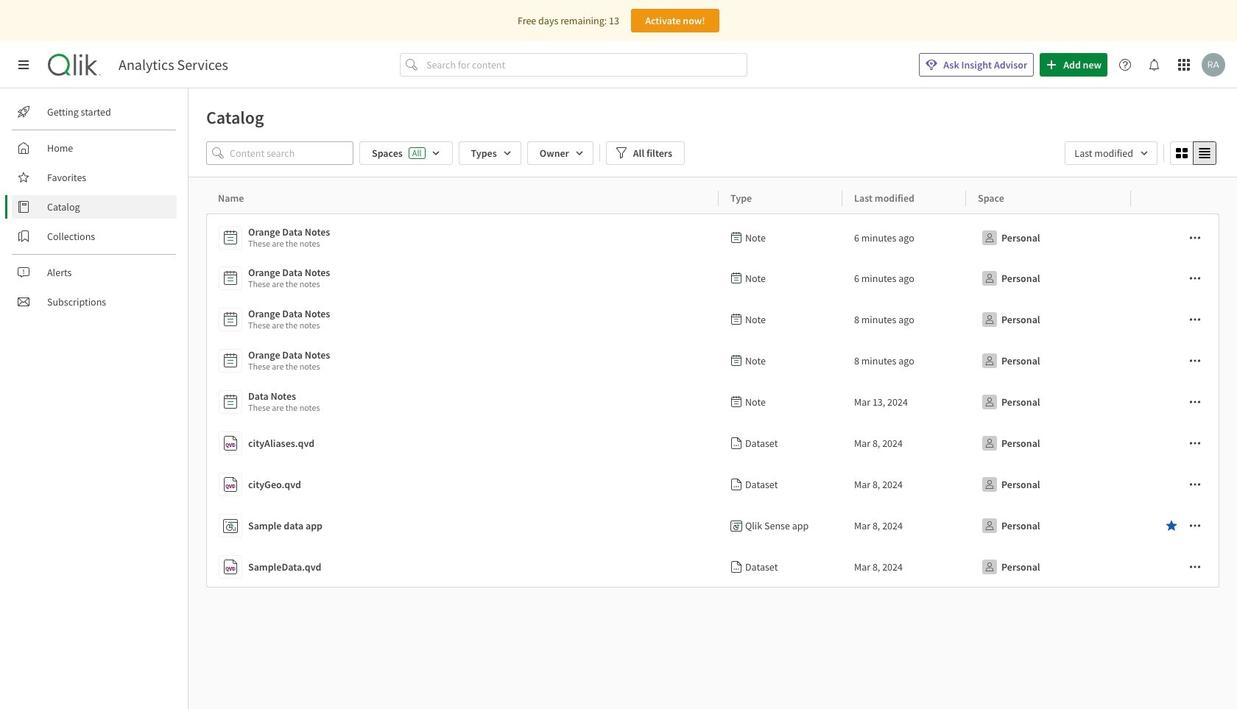 Task type: describe. For each thing, give the bounding box(es) containing it.
none field inside filters region
[[1066, 141, 1158, 165]]

7 more actions image from the top
[[1190, 561, 1202, 573]]

remove from favorites image
[[1166, 520, 1178, 532]]

2 more actions image from the top
[[1190, 396, 1202, 408]]

close sidebar menu image
[[18, 59, 29, 71]]

filters region
[[189, 139, 1238, 177]]

3 more actions image from the top
[[1190, 314, 1202, 326]]

Search for content text field
[[424, 53, 748, 77]]

switch view group
[[1171, 141, 1217, 165]]

1 more actions image from the top
[[1190, 232, 1202, 244]]

navigation pane element
[[0, 94, 188, 320]]

analytics services element
[[119, 56, 228, 74]]

1 more actions image from the top
[[1190, 355, 1202, 367]]

tile view image
[[1177, 147, 1188, 159]]

2 more actions image from the top
[[1190, 273, 1202, 284]]



Task type: locate. For each thing, give the bounding box(es) containing it.
Content search text field
[[230, 141, 354, 165]]

5 more actions image from the top
[[1190, 479, 1202, 491]]

None field
[[1066, 141, 1158, 165]]

4 more actions image from the top
[[1190, 438, 1202, 449]]

more actions image
[[1190, 232, 1202, 244], [1190, 273, 1202, 284], [1190, 314, 1202, 326], [1190, 438, 1202, 449], [1190, 479, 1202, 491], [1190, 520, 1202, 532], [1190, 561, 1202, 573]]

ruby anderson image
[[1202, 53, 1226, 77]]

0 vertical spatial more actions image
[[1190, 355, 1202, 367]]

list view image
[[1199, 147, 1211, 159]]

1 vertical spatial more actions image
[[1190, 396, 1202, 408]]

cell
[[719, 214, 843, 258], [843, 214, 967, 258], [967, 214, 1132, 258], [1132, 214, 1220, 258], [719, 258, 843, 299], [843, 258, 967, 299], [967, 258, 1132, 299], [1132, 258, 1220, 299], [719, 299, 843, 340], [843, 299, 967, 340], [967, 299, 1132, 340], [1132, 299, 1220, 340], [719, 340, 843, 382], [843, 340, 967, 382], [967, 340, 1132, 382], [1132, 340, 1220, 382], [719, 382, 843, 423], [843, 382, 967, 423], [967, 382, 1132, 423], [1132, 382, 1220, 423], [719, 423, 843, 464], [843, 423, 967, 464], [967, 423, 1132, 464], [1132, 423, 1220, 464], [719, 464, 843, 505], [843, 464, 967, 505], [967, 464, 1132, 505], [1132, 464, 1220, 505], [719, 505, 843, 547], [843, 505, 967, 547], [967, 505, 1132, 547], [1132, 505, 1220, 547], [719, 547, 843, 588], [843, 547, 967, 588], [967, 547, 1132, 588], [1132, 547, 1220, 588]]

more actions image
[[1190, 355, 1202, 367], [1190, 396, 1202, 408]]

6 more actions image from the top
[[1190, 520, 1202, 532]]



Task type: vqa. For each thing, say whether or not it's contained in the screenshot.
win
no



